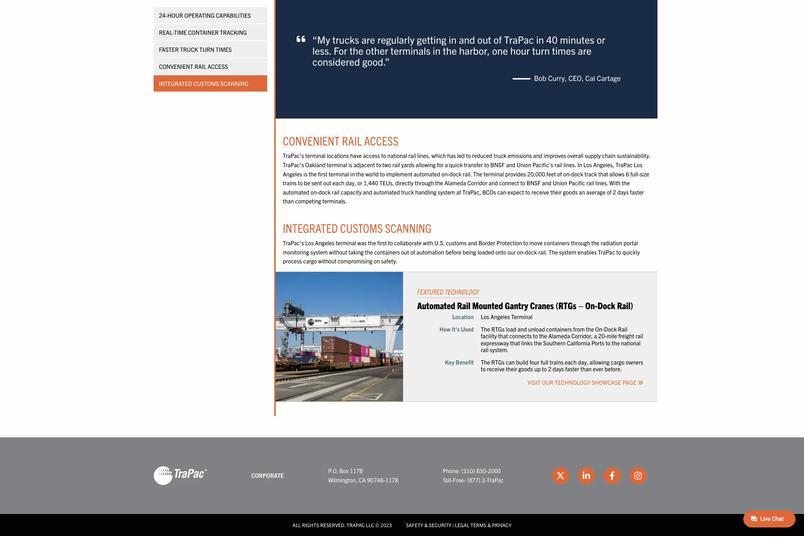 Task type: vqa. For each thing, say whether or not it's contained in the screenshot.
"will"
no



Task type: locate. For each thing, give the bounding box(es) containing it.
cargo inside the rtgs can build four full trains each day, allowing cargo owners to receive their goods up to 2 days faster than ever before.
[[611, 359, 625, 366]]

the left enables
[[549, 249, 558, 256]]

a
[[445, 161, 448, 168], [595, 333, 598, 340]]

1 vertical spatial through
[[572, 239, 591, 247]]

the rtgs load and unload containers from the on-dock rail facility that connects to the alameda corridor, a 20-mile freight rail expressway that links the southern california ports to the national rail system.
[[481, 326, 644, 353]]

trapac's inside trapac's los angeles terminal was the first to collaborate with u.s. customs and border protection to move containers through the radiation portal monitoring system without taking the containers out of automation before being loaded onto our on-dock rail. the system enables trapac to quickly process cargo without compromising on safety.
[[283, 239, 304, 247]]

1 vertical spatial national
[[622, 339, 641, 347]]

that up system.
[[499, 333, 509, 340]]

can
[[498, 189, 507, 196], [506, 359, 515, 366]]

their inside trapac's terminal locations have access to national rail lines, which has led to reduced truck emissions and improves overall supply chain sustainability. trapac's oakland terminal is adjacent to two rail yards allowing for a quick transfer to bnsf and union pacific's rail lines. in los angeles, trapac los angeles is the first terminal in the world to implement automated on-dock rail. the terminal provides 20,000 feet of on-dock track that allows 6 full-size trains to be sent out each day, or 1,440 teus, directly through the alameda corridor and connect to bnsf and union pacific rail lines. with the automated on-dock rail capacity and automated truck handling system at trapac, bcos can expect to receive their goods an average of 2 days faster than competing terminals.
[[551, 189, 562, 196]]

0 horizontal spatial access
[[208, 63, 228, 70]]

1 horizontal spatial automated
[[374, 189, 400, 196]]

0 horizontal spatial 2
[[549, 366, 552, 373]]

each up capacity
[[333, 179, 345, 187]]

1 vertical spatial customs
[[341, 220, 383, 235]]

0 vertical spatial cargo
[[304, 258, 317, 265]]

all
[[293, 522, 301, 529]]

access up access
[[364, 133, 399, 148]]

0 horizontal spatial national
[[388, 152, 407, 159]]

1 vertical spatial trapac's
[[283, 161, 304, 168]]

2 horizontal spatial that
[[599, 170, 609, 177]]

move
[[530, 239, 543, 247]]

national up two
[[388, 152, 407, 159]]

average
[[587, 189, 606, 196]]

rail inside featured technology automated rail mounted gantry cranes (rtgs – on-dock rail)
[[458, 299, 471, 311]]

scanning down convenient rail access link
[[221, 80, 249, 87]]

1 horizontal spatial through
[[572, 239, 591, 247]]

0 horizontal spatial receive
[[487, 366, 505, 373]]

national inside 'the rtgs load and unload containers from the on-dock rail facility that connects to the alameda corridor, a 20-mile freight rail expressway that links the southern california ports to the national rail system.'
[[622, 339, 641, 347]]

each down the california at the right bottom
[[565, 359, 577, 366]]

0 horizontal spatial scanning
[[221, 80, 249, 87]]

through up enables
[[572, 239, 591, 247]]

our
[[508, 249, 516, 256]]

real-time container tracking link
[[154, 24, 267, 40]]

2 rtgs from the top
[[492, 359, 505, 366]]

on- right our on the right top of the page
[[518, 249, 526, 256]]

rail. down "transfer"
[[463, 170, 472, 177]]

out inside "my trucks are regularly getting in and out of trapac in 40 minutes or less. for the other terminals in the harbor, one hour turn times are considered good."
[[478, 33, 492, 46]]

integrated customs scanning up the was
[[283, 220, 432, 235]]

collaborate
[[395, 239, 422, 247]]

chain
[[603, 152, 616, 159]]

terminal inside trapac's los angeles terminal was the first to collaborate with u.s. customs and border protection to move containers through the radiation portal monitoring system without taking the containers out of automation before being loaded onto our on-dock rail. the system enables trapac to quickly process cargo without compromising on safety.
[[336, 239, 356, 247]]

access
[[208, 63, 228, 70], [364, 133, 399, 148]]

trapac down 2000
[[487, 477, 504, 484]]

on
[[374, 258, 380, 265]]

customs inside integrated customs scanning "link"
[[194, 80, 219, 87]]

2 vertical spatial trapac's
[[283, 239, 304, 247]]

trains inside trapac's terminal locations have access to national rail lines, which has led to reduced truck emissions and improves overall supply chain sustainability. trapac's oakland terminal is adjacent to two rail yards allowing for a quick transfer to bnsf and union pacific's rail lines. in los angeles, trapac los angeles is the first terminal in the world to implement automated on-dock rail. the terminal provides 20,000 feet of on-dock track that allows 6 full-size trains to be sent out each day, or 1,440 teus, directly through the alameda corridor and connect to bnsf and union pacific rail lines. with the automated on-dock rail capacity and automated truck handling system at trapac, bcos can expect to receive their goods an average of 2 days faster than competing terminals.
[[283, 179, 297, 187]]

integrated down competing
[[283, 220, 338, 235]]

out
[[478, 33, 492, 46], [324, 179, 332, 187], [402, 249, 410, 256]]

to up two
[[382, 152, 386, 159]]

union down feet
[[553, 179, 568, 187]]

on-
[[586, 299, 598, 311], [596, 326, 605, 333]]

access
[[364, 152, 380, 159]]

0 horizontal spatial day,
[[346, 179, 356, 187]]

are right trucks
[[362, 33, 376, 46]]

0 vertical spatial out
[[478, 33, 492, 46]]

trapac up 6
[[616, 161, 633, 168]]

2023
[[381, 522, 392, 529]]

technology up location
[[445, 287, 479, 296]]

0 vertical spatial scanning
[[221, 80, 249, 87]]

dock inside featured technology automated rail mounted gantry cranes (rtgs – on-dock rail)
[[598, 299, 616, 311]]

can inside the rtgs can build four full trains each day, allowing cargo owners to receive their goods up to 2 days faster than ever before.
[[506, 359, 515, 366]]

build
[[517, 359, 529, 366]]

taking
[[349, 249, 364, 256]]

the inside trapac's terminal locations have access to national rail lines, which has led to reduced truck emissions and improves overall supply chain sustainability. trapac's oakland terminal is adjacent to two rail yards allowing for a quick transfer to bnsf and union pacific's rail lines. in los angeles, trapac los angeles is the first terminal in the world to implement automated on-dock rail. the terminal provides 20,000 feet of on-dock track that allows 6 full-size trains to be sent out each day, or 1,440 teus, directly through the alameda corridor and connect to bnsf and union pacific rail lines. with the automated on-dock rail capacity and automated truck handling system at trapac, bcos can expect to receive their goods an average of 2 days faster than competing terminals.
[[474, 170, 483, 177]]

national inside trapac's terminal locations have access to national rail lines, which has led to reduced truck emissions and improves overall supply chain sustainability. trapac's oakland terminal is adjacent to two rail yards allowing for a quick transfer to bnsf and union pacific's rail lines. in los angeles, trapac los angeles is the first terminal in the world to implement automated on-dock rail. the terminal provides 20,000 feet of on-dock track that allows 6 full-size trains to be sent out each day, or 1,440 teus, directly through the alameda corridor and connect to bnsf and union pacific rail lines. with the automated on-dock rail capacity and automated truck handling system at trapac, bcos can expect to receive their goods an average of 2 days faster than competing terminals.
[[388, 152, 407, 159]]

1 horizontal spatial each
[[565, 359, 577, 366]]

0 horizontal spatial days
[[553, 366, 565, 373]]

to left two
[[377, 161, 381, 168]]

2 horizontal spatial out
[[478, 33, 492, 46]]

0 vertical spatial on-
[[586, 299, 598, 311]]

footer
[[0, 438, 805, 536]]

lines. up the average
[[596, 179, 609, 187]]

facility
[[481, 333, 497, 340]]

1 & from the left
[[425, 522, 428, 529]]

0 horizontal spatial integrated
[[159, 80, 192, 87]]

at
[[457, 189, 462, 196]]

and down feet
[[543, 179, 552, 187]]

0 horizontal spatial truck
[[402, 189, 414, 196]]

rail
[[409, 152, 416, 159], [393, 161, 400, 168], [555, 161, 563, 168], [587, 179, 595, 187], [332, 189, 340, 196], [636, 333, 644, 340], [481, 346, 489, 353]]

0 horizontal spatial lines.
[[564, 161, 577, 168]]

first inside trapac's los angeles terminal was the first to collaborate with u.s. customs and border protection to move containers through the radiation portal monitoring system without taking the containers out of automation before being loaded onto our on-dock rail. the system enables trapac to quickly process cargo without compromising on safety.
[[378, 239, 387, 247]]

lines.
[[564, 161, 577, 168], [596, 179, 609, 187]]

mile
[[607, 333, 618, 340]]

0 vertical spatial national
[[388, 152, 407, 159]]

1 vertical spatial convenient
[[283, 133, 340, 148]]

los
[[584, 161, 593, 168], [635, 161, 643, 168], [306, 239, 314, 247], [481, 313, 490, 320]]

technology
[[445, 287, 479, 296], [555, 379, 591, 386]]

automation
[[417, 249, 445, 256]]

or left 1,440
[[358, 179, 363, 187]]

days right full
[[553, 366, 565, 373]]

dock down move
[[526, 249, 538, 256]]

trapac,
[[463, 189, 482, 196]]

each inside the rtgs can build four full trains each day, allowing cargo owners to receive their goods up to 2 days faster than ever before.
[[565, 359, 577, 366]]

0 horizontal spatial first
[[318, 170, 328, 177]]

can down connect
[[498, 189, 507, 196]]

0 horizontal spatial or
[[358, 179, 363, 187]]

goods
[[564, 189, 578, 196], [519, 366, 534, 373]]

an
[[580, 189, 586, 196]]

0 vertical spatial allowing
[[416, 161, 436, 168]]

access down times
[[208, 63, 228, 70]]

0 vertical spatial angeles
[[283, 170, 303, 177]]

0 vertical spatial dock
[[598, 299, 616, 311]]

than inside trapac's terminal locations have access to national rail lines, which has led to reduced truck emissions and improves overall supply chain sustainability. trapac's oakland terminal is adjacent to two rail yards allowing for a quick transfer to bnsf and union pacific's rail lines. in los angeles, trapac los angeles is the first terminal in the world to implement automated on-dock rail. the terminal provides 20,000 feet of on-dock track that allows 6 full-size trains to be sent out each day, or 1,440 teus, directly through the alameda corridor and connect to bnsf and union pacific rail lines. with the automated on-dock rail capacity and automated truck handling system at trapac, bcos can expect to receive their goods an average of 2 days faster than competing terminals.
[[283, 198, 294, 205]]

0 vertical spatial first
[[318, 170, 328, 177]]

first inside trapac's terminal locations have access to national rail lines, which has led to reduced truck emissions and improves overall supply chain sustainability. trapac's oakland terminal is adjacent to two rail yards allowing for a quick transfer to bnsf and union pacific's rail lines. in los angeles, trapac los angeles is the first terminal in the world to implement automated on-dock rail. the terminal provides 20,000 feet of on-dock track that allows 6 full-size trains to be sent out each day, or 1,440 teus, directly through the alameda corridor and connect to bnsf and union pacific rail lines. with the automated on-dock rail capacity and automated truck handling system at trapac, bcos can expect to receive their goods an average of 2 days faster than competing terminals.
[[318, 170, 328, 177]]

emissions
[[508, 152, 532, 159]]

trapac's for convenient rail access
[[283, 152, 304, 159]]

0 vertical spatial day,
[[346, 179, 356, 187]]

our
[[542, 379, 554, 386]]

alameda up at
[[445, 179, 467, 187]]

trapac left "40"
[[505, 33, 534, 46]]

1 horizontal spatial days
[[618, 189, 629, 196]]

automated down the 'be'
[[283, 189, 310, 196]]

1 vertical spatial rtgs
[[492, 359, 505, 366]]

0 horizontal spatial union
[[517, 161, 532, 168]]

24-hour operating capabilities link
[[154, 7, 267, 23]]

page
[[623, 379, 637, 386]]

rail
[[195, 63, 207, 70], [342, 133, 362, 148], [458, 299, 471, 311], [619, 326, 628, 333]]

their
[[551, 189, 562, 196], [506, 366, 518, 373]]

0 horizontal spatial automated
[[283, 189, 310, 196]]

0 vertical spatial trapac's
[[283, 152, 304, 159]]

0 horizontal spatial bnsf
[[491, 161, 505, 168]]

1 vertical spatial angeles
[[315, 239, 335, 247]]

los up full-
[[635, 161, 643, 168]]

0 vertical spatial 1178
[[350, 468, 363, 475]]

goods down pacific
[[564, 189, 578, 196]]

0 horizontal spatial trains
[[283, 179, 297, 187]]

is down have
[[349, 161, 353, 168]]

be
[[304, 179, 311, 187]]

with
[[610, 179, 621, 187]]

to left move
[[524, 239, 529, 247]]

and up bcos
[[489, 179, 499, 187]]

trapac down radiation
[[599, 249, 616, 256]]

©
[[376, 522, 380, 529]]

& right terms
[[488, 522, 492, 529]]

1 horizontal spatial 1178
[[386, 477, 399, 484]]

1 horizontal spatial rail.
[[539, 249, 548, 256]]

0 horizontal spatial angeles
[[283, 170, 303, 177]]

receive
[[532, 189, 550, 196], [487, 366, 505, 373]]

bnsf down 20,000
[[527, 179, 541, 187]]

rights
[[302, 522, 319, 529]]

good."
[[363, 55, 390, 68]]

0 vertical spatial receive
[[532, 189, 550, 196]]

1 horizontal spatial integrated customs scanning
[[283, 220, 432, 235]]

to right the ports
[[606, 339, 611, 347]]

that left the links
[[511, 339, 521, 347]]

containers up safety.
[[375, 249, 400, 256]]

6
[[627, 170, 630, 177]]

0 vertical spatial technology
[[445, 287, 479, 296]]

1 vertical spatial their
[[506, 366, 518, 373]]

than left ever
[[581, 366, 592, 373]]

system inside trapac's terminal locations have access to national rail lines, which has led to reduced truck emissions and improves overall supply chain sustainability. trapac's oakland terminal is adjacent to two rail yards allowing for a quick transfer to bnsf and union pacific's rail lines. in los angeles, trapac los angeles is the first terminal in the world to implement automated on-dock rail. the terminal provides 20,000 feet of on-dock track that allows 6 full-size trains to be sent out each day, or 1,440 teus, directly through the alameda corridor and connect to bnsf and union pacific rail lines. with the automated on-dock rail capacity and automated truck handling system at trapac, bcos can expect to receive their goods an average of 2 days faster than competing terminals.
[[438, 189, 456, 196]]

without left taking
[[329, 249, 348, 256]]

angeles,
[[594, 161, 615, 168]]

containers
[[545, 239, 570, 247], [375, 249, 400, 256], [547, 326, 573, 333]]

lines. left in
[[564, 161, 577, 168]]

convenient up the oakland
[[283, 133, 340, 148]]

containers inside 'the rtgs load and unload containers from the on-dock rail facility that connects to the alameda corridor, a 20-mile freight rail expressway that links the southern california ports to the national rail system.'
[[547, 326, 573, 333]]

rtgs inside the rtgs can build four full trains each day, allowing cargo owners to receive their goods up to 2 days faster than ever before.
[[492, 359, 505, 366]]

without
[[329, 249, 348, 256], [319, 258, 337, 265]]

in
[[449, 33, 457, 46], [537, 33, 545, 46], [433, 44, 441, 57], [351, 170, 355, 177]]

0 vertical spatial union
[[517, 161, 532, 168]]

trapac inside trapac's terminal locations have access to national rail lines, which has led to reduced truck emissions and improves overall supply chain sustainability. trapac's oakland terminal is adjacent to two rail yards allowing for a quick transfer to bnsf and union pacific's rail lines. in los angeles, trapac los angeles is the first terminal in the world to implement automated on-dock rail. the terminal provides 20,000 feet of on-dock track that allows 6 full-size trains to be sent out each day, or 1,440 teus, directly through the alameda corridor and connect to bnsf and union pacific rail lines. with the automated on-dock rail capacity and automated truck handling system at trapac, bcos can expect to receive their goods an average of 2 days faster than competing terminals.
[[616, 161, 633, 168]]

lines,
[[418, 152, 431, 159]]

receive inside trapac's terminal locations have access to national rail lines, which has led to reduced truck emissions and improves overall supply chain sustainability. trapac's oakland terminal is adjacent to two rail yards allowing for a quick transfer to bnsf and union pacific's rail lines. in los angeles, trapac los angeles is the first terminal in the world to implement automated on-dock rail. the terminal provides 20,000 feet of on-dock track that allows 6 full-size trains to be sent out each day, or 1,440 teus, directly through the alameda corridor and connect to bnsf and union pacific rail lines. with the automated on-dock rail capacity and automated truck handling system at trapac, bcos can expect to receive their goods an average of 2 days faster than competing terminals.
[[532, 189, 550, 196]]

1,440
[[364, 179, 379, 187]]

which
[[432, 152, 446, 159]]

receive down system.
[[487, 366, 505, 373]]

1 vertical spatial first
[[378, 239, 387, 247]]

0 horizontal spatial faster
[[566, 366, 580, 373]]

technology down the rtgs can build four full trains each day, allowing cargo owners to receive their goods up to 2 days faster than ever before.
[[555, 379, 591, 386]]

allowing inside trapac's terminal locations have access to national rail lines, which has led to reduced truck emissions and improves overall supply chain sustainability. trapac's oakland terminal is adjacent to two rail yards allowing for a quick transfer to bnsf and union pacific's rail lines. in los angeles, trapac los angeles is the first terminal in the world to implement automated on-dock rail. the terminal provides 20,000 feet of on-dock track that allows 6 full-size trains to be sent out each day, or 1,440 teus, directly through the alameda corridor and connect to bnsf and union pacific rail lines. with the automated on-dock rail capacity and automated truck handling system at trapac, bcos can expect to receive their goods an average of 2 days faster than competing terminals.
[[416, 161, 436, 168]]

truck right reduced
[[494, 152, 507, 159]]

day, left ever
[[579, 359, 589, 366]]

1 vertical spatial trains
[[550, 359, 564, 366]]

in down adjacent at the left top of the page
[[351, 170, 355, 177]]

without left compromising
[[319, 258, 337, 265]]

their inside the rtgs can build four full trains each day, allowing cargo owners to receive their goods up to 2 days faster than ever before.
[[506, 366, 518, 373]]

1 vertical spatial integrated
[[283, 220, 338, 235]]

1 horizontal spatial first
[[378, 239, 387, 247]]

through inside trapac's los angeles terminal was the first to collaborate with u.s. customs and border protection to move containers through the radiation portal monitoring system without taking the containers out of automation before being loaded onto our on-dock rail. the system enables trapac to quickly process cargo without compromising on safety.
[[572, 239, 591, 247]]

(rtgs
[[556, 299, 577, 311]]

privacy
[[493, 522, 512, 529]]

24-hour operating capabilities
[[159, 12, 251, 19]]

allowing inside the rtgs can build four full trains each day, allowing cargo owners to receive their goods up to 2 days faster than ever before.
[[590, 359, 610, 366]]

1 horizontal spatial or
[[597, 33, 606, 46]]

day, up capacity
[[346, 179, 356, 187]]

rail up location
[[458, 299, 471, 311]]

legal
[[456, 522, 470, 529]]

1 vertical spatial truck
[[402, 189, 414, 196]]

trains left the 'be'
[[283, 179, 297, 187]]

1 vertical spatial faster
[[566, 366, 580, 373]]

pacific
[[569, 179, 586, 187]]

1 horizontal spatial truck
[[494, 152, 507, 159]]

rtgs inside 'the rtgs load and unload containers from the on-dock rail facility that connects to the alameda corridor, a 20-mile freight rail expressway that links the southern california ports to the national rail system.'
[[492, 326, 505, 333]]

2 vertical spatial out
[[402, 249, 410, 256]]

1 horizontal spatial their
[[551, 189, 562, 196]]

rail right mile
[[619, 326, 628, 333]]

rail. down move
[[539, 249, 548, 256]]

1 horizontal spatial cargo
[[611, 359, 625, 366]]

on- inside 'the rtgs load and unload containers from the on-dock rail facility that connects to the alameda corridor, a 20-mile freight rail expressway that links the southern california ports to the national rail system.'
[[596, 326, 605, 333]]

automated
[[418, 299, 456, 311]]

0 vertical spatial each
[[333, 179, 345, 187]]

1 horizontal spatial &
[[488, 522, 492, 529]]

trapac inside trapac's los angeles terminal was the first to collaborate with u.s. customs and border protection to move containers through the radiation portal monitoring system without taking the containers out of automation before being loaded onto our on-dock rail. the system enables trapac to quickly process cargo without compromising on safety.
[[599, 249, 616, 256]]

2 inside trapac's terminal locations have access to national rail lines, which has led to reduced truck emissions and improves overall supply chain sustainability. trapac's oakland terminal is adjacent to two rail yards allowing for a quick transfer to bnsf and union pacific's rail lines. in los angeles, trapac los angeles is the first terminal in the world to implement automated on-dock rail. the terminal provides 20,000 feet of on-dock track that allows 6 full-size trains to be sent out each day, or 1,440 teus, directly through the alameda corridor and connect to bnsf and union pacific rail lines. with the automated on-dock rail capacity and automated truck handling system at trapac, bcos can expect to receive their goods an average of 2 days faster than competing terminals.
[[614, 189, 617, 196]]

2 down with
[[614, 189, 617, 196]]

cargo inside trapac's los angeles terminal was the first to collaborate with u.s. customs and border protection to move containers through the radiation portal monitoring system without taking the containers out of automation before being loaded onto our on-dock rail. the system enables trapac to quickly process cargo without compromising on safety.
[[304, 258, 317, 265]]

cal
[[586, 73, 596, 82]]

before.
[[605, 366, 623, 373]]

1 vertical spatial a
[[595, 333, 598, 340]]

3 trapac's from the top
[[283, 239, 304, 247]]

2 & from the left
[[488, 522, 492, 529]]

1 vertical spatial technology
[[555, 379, 591, 386]]

the
[[474, 170, 483, 177], [549, 249, 558, 256], [481, 326, 491, 333], [481, 359, 491, 366]]

the up corridor
[[474, 170, 483, 177]]

of inside trapac's los angeles terminal was the first to collaborate with u.s. customs and border protection to move containers through the radiation portal monitoring system without taking the containers out of automation before being loaded onto our on-dock rail. the system enables trapac to quickly process cargo without compromising on safety.
[[411, 249, 416, 256]]

first up on
[[378, 239, 387, 247]]

allowing
[[416, 161, 436, 168], [590, 359, 610, 366]]

on- up the ports
[[596, 326, 605, 333]]

0 vertical spatial rtgs
[[492, 326, 505, 333]]

four
[[530, 359, 540, 366]]

1 rtgs from the top
[[492, 326, 505, 333]]

first
[[318, 170, 328, 177], [378, 239, 387, 247]]

capabilities
[[216, 12, 251, 19]]

0 horizontal spatial integrated customs scanning
[[159, 80, 249, 87]]

1 horizontal spatial lines.
[[596, 179, 609, 187]]

1 horizontal spatial customs
[[341, 220, 383, 235]]

a right for at the top
[[445, 161, 448, 168]]

1 vertical spatial each
[[565, 359, 577, 366]]

0 vertical spatial convenient
[[159, 63, 193, 70]]

out inside trapac's los angeles terminal was the first to collaborate with u.s. customs and border protection to move containers through the radiation portal monitoring system without taking the containers out of automation before being loaded onto our on-dock rail. the system enables trapac to quickly process cargo without compromising on safety.
[[402, 249, 410, 256]]

20,000
[[528, 170, 546, 177]]

and up being
[[468, 239, 478, 247]]

allowing down the ports
[[590, 359, 610, 366]]

rail right two
[[393, 161, 400, 168]]

1 horizontal spatial 2
[[614, 189, 617, 196]]

or
[[597, 33, 606, 46], [358, 179, 363, 187]]

1 vertical spatial day,
[[579, 359, 589, 366]]

convenient rail access up locations
[[283, 133, 399, 148]]

1178 up the ca
[[350, 468, 363, 475]]

ever
[[594, 366, 604, 373]]

customs up the was
[[341, 220, 383, 235]]

1 horizontal spatial than
[[581, 366, 592, 373]]

and down 1,440
[[363, 189, 373, 196]]

1 horizontal spatial system
[[438, 189, 456, 196]]

to down two
[[380, 170, 385, 177]]

1 horizontal spatial is
[[349, 161, 353, 168]]

than left competing
[[283, 198, 294, 205]]

goods inside the rtgs can build four full trains each day, allowing cargo owners to receive their goods up to 2 days faster than ever before.
[[519, 366, 534, 373]]

rtgs left load
[[492, 326, 505, 333]]

faster inside trapac's terminal locations have access to national rail lines, which has led to reduced truck emissions and improves overall supply chain sustainability. trapac's oakland terminal is adjacent to two rail yards allowing for a quick transfer to bnsf and union pacific's rail lines. in los angeles, trapac los angeles is the first terminal in the world to implement automated on-dock rail. the terminal provides 20,000 feet of on-dock track that allows 6 full-size trains to be sent out each day, or 1,440 teus, directly through the alameda corridor and connect to bnsf and union pacific rail lines. with the automated on-dock rail capacity and automated truck handling system at trapac, bcos can expect to receive their goods an average of 2 days faster than competing terminals.
[[631, 189, 645, 196]]

receive inside the rtgs can build four full trains each day, allowing cargo owners to receive their goods up to 2 days faster than ever before.
[[487, 366, 505, 373]]

integrated customs scanning down convenient rail access link
[[159, 80, 249, 87]]

first up sent
[[318, 170, 328, 177]]

the down system.
[[481, 359, 491, 366]]

1 vertical spatial days
[[553, 366, 565, 373]]

in inside trapac's terminal locations have access to national rail lines, which has led to reduced truck emissions and improves overall supply chain sustainability. trapac's oakland terminal is adjacent to two rail yards allowing for a quick transfer to bnsf and union pacific's rail lines. in los angeles, trapac los angeles is the first terminal in the world to implement automated on-dock rail. the terminal provides 20,000 feet of on-dock track that allows 6 full-size trains to be sent out each day, or 1,440 teus, directly through the alameda corridor and connect to bnsf and union pacific rail lines. with the automated on-dock rail capacity and automated truck handling system at trapac, bcos can expect to receive their goods an average of 2 days faster than competing terminals.
[[351, 170, 355, 177]]

1 horizontal spatial trains
[[550, 359, 564, 366]]

corporate image
[[154, 466, 207, 486]]

connects
[[510, 333, 532, 340]]

are
[[362, 33, 376, 46], [578, 44, 592, 57]]

of inside "my trucks are regularly getting in and out of trapac in 40 minutes or less. for the other terminals in the harbor, one hour turn times are considered good."
[[494, 33, 502, 46]]

out down the collaborate
[[402, 249, 410, 256]]

1 horizontal spatial a
[[595, 333, 598, 340]]

their down system.
[[506, 366, 518, 373]]

convenient down faster
[[159, 63, 193, 70]]

rail up have
[[342, 133, 362, 148]]

system.
[[490, 346, 509, 353]]

trapac
[[505, 33, 534, 46], [616, 161, 633, 168], [599, 249, 616, 256], [487, 477, 504, 484]]

visit
[[528, 379, 541, 386]]

dock left rail)
[[598, 299, 616, 311]]

1 vertical spatial receive
[[487, 366, 505, 373]]

featured
[[418, 287, 444, 296]]

rail right freight
[[636, 333, 644, 340]]

that down angeles,
[[599, 170, 609, 177]]

considered
[[313, 55, 360, 68]]

rtgs down system.
[[492, 359, 505, 366]]

0 vertical spatial without
[[329, 249, 348, 256]]

0 horizontal spatial technology
[[445, 287, 479, 296]]

1 horizontal spatial alameda
[[549, 333, 571, 340]]

2 inside the rtgs can build four full trains each day, allowing cargo owners to receive their goods up to 2 days faster than ever before.
[[549, 366, 552, 373]]

2 vertical spatial angeles
[[491, 313, 511, 320]]

integrated down faster
[[159, 80, 192, 87]]

day, inside the rtgs can build four full trains each day, allowing cargo owners to receive their goods up to 2 days faster than ever before.
[[579, 359, 589, 366]]

through
[[415, 179, 434, 187], [572, 239, 591, 247]]

cargo
[[304, 258, 317, 265], [611, 359, 625, 366]]

in left "40"
[[537, 33, 545, 46]]

1 trapac's from the top
[[283, 152, 304, 159]]

and
[[459, 33, 476, 46], [534, 152, 543, 159], [507, 161, 516, 168], [489, 179, 499, 187], [543, 179, 552, 187], [363, 189, 373, 196], [468, 239, 478, 247], [518, 326, 528, 333]]

0 vertical spatial or
[[597, 33, 606, 46]]

0 horizontal spatial are
[[362, 33, 376, 46]]

0 vertical spatial convenient rail access
[[159, 63, 228, 70]]

0 horizontal spatial each
[[333, 179, 345, 187]]

the inside 'the rtgs load and unload containers from the on-dock rail facility that connects to the alameda corridor, a 20-mile freight rail expressway that links the southern california ports to the national rail system.'
[[481, 326, 491, 333]]

0 horizontal spatial customs
[[194, 80, 219, 87]]

it's
[[452, 326, 460, 333]]

truck down directly
[[402, 189, 414, 196]]

u.s.
[[435, 239, 445, 247]]



Task type: describe. For each thing, give the bounding box(es) containing it.
footer containing p.o. box 1178
[[0, 438, 805, 536]]

in
[[578, 161, 583, 168]]

teus,
[[380, 179, 394, 187]]

each inside trapac's terminal locations have access to national rail lines, which has led to reduced truck emissions and improves overall supply chain sustainability. trapac's oakland terminal is adjacent to two rail yards allowing for a quick transfer to bnsf and union pacific's rail lines. in los angeles, trapac los angeles is the first terminal in the world to implement automated on-dock rail. the terminal provides 20,000 feet of on-dock track that allows 6 full-size trains to be sent out each day, or 1,440 teus, directly through the alameda corridor and connect to bnsf and union pacific rail lines. with the automated on-dock rail capacity and automated truck handling system at trapac, bcos can expect to receive their goods an average of 2 days faster than competing terminals.
[[333, 179, 345, 187]]

the inside the rtgs can build four full trains each day, allowing cargo owners to receive their goods up to 2 days faster than ever before.
[[481, 359, 491, 366]]

full-
[[631, 170, 641, 177]]

0 horizontal spatial convenient rail access
[[159, 63, 228, 70]]

ports
[[592, 339, 605, 347]]

ca
[[359, 477, 366, 484]]

2 horizontal spatial angeles
[[491, 313, 511, 320]]

california
[[568, 339, 591, 347]]

0 vertical spatial containers
[[545, 239, 570, 247]]

improves
[[544, 152, 567, 159]]

quick
[[450, 161, 463, 168]]

2 trapac's from the top
[[283, 161, 304, 168]]

angeles inside trapac's los angeles terminal was the first to collaborate with u.s. customs and border protection to move containers through the radiation portal monitoring system without taking the containers out of automation before being loaded onto our on-dock rail. the system enables trapac to quickly process cargo without compromising on safety.
[[315, 239, 335, 247]]

solid image
[[297, 34, 306, 44]]

dock down sent
[[319, 189, 331, 196]]

provides
[[506, 170, 527, 177]]

to right benefit
[[481, 366, 486, 373]]

rail down facility at right
[[481, 346, 489, 353]]

(877)
[[467, 477, 481, 484]]

rail inside 'the rtgs load and unload containers from the on-dock rail facility that connects to the alameda corridor, a 20-mile freight rail expressway that links the southern california ports to the national rail system.'
[[619, 326, 628, 333]]

than inside the rtgs can build four full trains each day, allowing cargo owners to receive their goods up to 2 days faster than ever before.
[[581, 366, 592, 373]]

protection
[[497, 239, 523, 247]]

to down radiation
[[617, 249, 622, 256]]

enables
[[578, 249, 597, 256]]

have
[[351, 152, 362, 159]]

days inside the rtgs can build four full trains each day, allowing cargo owners to receive their goods up to 2 days faster than ever before.
[[553, 366, 565, 373]]

2000
[[488, 468, 502, 475]]

1 horizontal spatial that
[[511, 339, 521, 347]]

turn
[[200, 46, 215, 53]]

1 horizontal spatial are
[[578, 44, 592, 57]]

on- inside featured technology automated rail mounted gantry cranes (rtgs – on-dock rail)
[[586, 299, 598, 311]]

was
[[358, 239, 367, 247]]

los right in
[[584, 161, 593, 168]]

of down with
[[608, 189, 612, 196]]

ceo,
[[569, 73, 584, 82]]

that inside trapac's terminal locations have access to national rail lines, which has led to reduced truck emissions and improves overall supply chain sustainability. trapac's oakland terminal is adjacent to two rail yards allowing for a quick transfer to bnsf and union pacific's rail lines. in los angeles, trapac los angeles is the first terminal in the world to implement automated on-dock rail. the terminal provides 20,000 feet of on-dock track that allows 6 full-size trains to be sent out each day, or 1,440 teus, directly through the alameda corridor and connect to bnsf and union pacific rail lines. with the automated on-dock rail capacity and automated truck handling system at trapac, bcos can expect to receive their goods an average of 2 days faster than competing terminals.
[[599, 170, 609, 177]]

sustainability.
[[618, 152, 651, 159]]

20-
[[599, 333, 607, 340]]

trains inside the rtgs can build four full trains each day, allowing cargo owners to receive their goods up to 2 days faster than ever before.
[[550, 359, 564, 366]]

phone:
[[443, 468, 461, 475]]

integrated customs scanning inside "link"
[[159, 80, 249, 87]]

0 vertical spatial lines.
[[564, 161, 577, 168]]

0 horizontal spatial convenient
[[159, 63, 193, 70]]

alameda inside 'the rtgs load and unload containers from the on-dock rail facility that connects to the alameda corridor, a 20-mile freight rail expressway that links the southern california ports to the national rail system.'
[[549, 333, 571, 340]]

owners
[[626, 359, 644, 366]]

time
[[174, 29, 187, 36]]

wilmington,
[[329, 477, 358, 484]]

hour
[[511, 44, 530, 57]]

rail down improves
[[555, 161, 563, 168]]

the inside trapac's los angeles terminal was the first to collaborate with u.s. customs and border protection to move containers through the radiation portal monitoring system without taking the containers out of automation before being loaded onto our on-dock rail. the system enables trapac to quickly process cargo without compromising on safety.
[[549, 249, 558, 256]]

1 vertical spatial without
[[319, 258, 337, 265]]

cranes
[[531, 299, 554, 311]]

tracking
[[220, 29, 247, 36]]

1 horizontal spatial convenient
[[283, 133, 340, 148]]

terminal
[[512, 313, 533, 320]]

on- up pacific
[[564, 170, 572, 177]]

curry,
[[549, 73, 567, 82]]

1 vertical spatial scanning
[[385, 220, 432, 235]]

and inside trapac's los angeles terminal was the first to collaborate with u.s. customs and border protection to move containers through the radiation portal monitoring system without taking the containers out of automation before being loaded onto our on-dock rail. the system enables trapac to quickly process cargo without compromising on safety.
[[468, 239, 478, 247]]

3-
[[482, 477, 487, 484]]

southern
[[544, 339, 566, 347]]

other
[[366, 44, 389, 57]]

featured technology automated rail mounted gantry cranes (rtgs – on-dock rail)
[[418, 287, 634, 311]]

in right 'terminals'
[[433, 44, 441, 57]]

0 horizontal spatial that
[[499, 333, 509, 340]]

rail. inside trapac's terminal locations have access to national rail lines, which has led to reduced truck emissions and improves overall supply chain sustainability. trapac's oakland terminal is adjacent to two rail yards allowing for a quick transfer to bnsf and union pacific's rail lines. in los angeles, trapac los angeles is the first terminal in the world to implement automated on-dock rail. the terminal provides 20,000 feet of on-dock track that allows 6 full-size trains to be sent out each day, or 1,440 teus, directly through the alameda corridor and connect to bnsf and union pacific rail lines. with the automated on-dock rail capacity and automated truck handling system at trapac, bcos can expect to receive their goods an average of 2 days faster than competing terminals.
[[463, 170, 472, 177]]

trucks
[[333, 33, 360, 46]]

out inside trapac's terminal locations have access to national rail lines, which has led to reduced truck emissions and improves overall supply chain sustainability. trapac's oakland terminal is adjacent to two rail yards allowing for a quick transfer to bnsf and union pacific's rail lines. in los angeles, trapac los angeles is the first terminal in the world to implement automated on-dock rail. the terminal provides 20,000 feet of on-dock track that allows 6 full-size trains to be sent out each day, or 1,440 teus, directly through the alameda corridor and connect to bnsf and union pacific rail lines. with the automated on-dock rail capacity and automated truck handling system at trapac, bcos can expect to receive their goods an average of 2 days faster than competing terminals.
[[324, 179, 332, 187]]

90748-
[[368, 477, 386, 484]]

and inside 'the rtgs load and unload containers from the on-dock rail facility that connects to the alameda corridor, a 20-mile freight rail expressway that links the southern california ports to the national rail system.'
[[518, 326, 528, 333]]

solid image
[[638, 380, 644, 386]]

to down reduced
[[485, 161, 490, 168]]

0 horizontal spatial 1178
[[350, 468, 363, 475]]

rail. inside trapac's los angeles terminal was the first to collaborate with u.s. customs and border protection to move containers through the radiation portal monitoring system without taking the containers out of automation before being loaded onto our on-dock rail. the system enables trapac to quickly process cargo without compromising on safety.
[[539, 249, 548, 256]]

to right led
[[467, 152, 471, 159]]

1 vertical spatial lines.
[[596, 179, 609, 187]]

safety
[[407, 522, 424, 529]]

a inside trapac's terminal locations have access to national rail lines, which has led to reduced truck emissions and improves overall supply chain sustainability. trapac's oakland terminal is adjacent to two rail yards allowing for a quick transfer to bnsf and union pacific's rail lines. in los angeles, trapac los angeles is the first terminal in the world to implement automated on-dock rail. the terminal provides 20,000 feet of on-dock track that allows 6 full-size trains to be sent out each day, or 1,440 teus, directly through the alameda corridor and connect to bnsf and union pacific rail lines. with the automated on-dock rail capacity and automated truck handling system at trapac, bcos can expect to receive their goods an average of 2 days faster than competing terminals.
[[445, 161, 448, 168]]

oakland
[[306, 161, 326, 168]]

harbor,
[[460, 44, 490, 57]]

safety & security link
[[407, 522, 452, 529]]

all rights reserved. trapac llc © 2023
[[293, 522, 392, 529]]

expect
[[508, 189, 525, 196]]

through inside trapac's terminal locations have access to national rail lines, which has led to reduced truck emissions and improves overall supply chain sustainability. trapac's oakland terminal is adjacent to two rail yards allowing for a quick transfer to bnsf and union pacific's rail lines. in los angeles, trapac los angeles is the first terminal in the world to implement automated on-dock rail. the terminal provides 20,000 feet of on-dock track that allows 6 full-size trains to be sent out each day, or 1,440 teus, directly through the alameda corridor and connect to bnsf and union pacific rail lines. with the automated on-dock rail capacity and automated truck handling system at trapac, bcos can expect to receive their goods an average of 2 days faster than competing terminals.
[[415, 179, 434, 187]]

and inside "my trucks are regularly getting in and out of trapac in 40 minutes or less. for the other terminals in the harbor, one hour turn times are considered good."
[[459, 33, 476, 46]]

1 vertical spatial union
[[553, 179, 568, 187]]

competing
[[296, 198, 322, 205]]

operating
[[185, 12, 215, 19]]

p.o.
[[329, 468, 338, 475]]

or inside "my trucks are regularly getting in and out of trapac in 40 minutes or less. for the other terminals in the harbor, one hour turn times are considered good."
[[597, 33, 606, 46]]

1 horizontal spatial technology
[[555, 379, 591, 386]]

dock inside trapac's los angeles terminal was the first to collaborate with u.s. customs and border protection to move containers through the radiation portal monitoring system without taking the containers out of automation before being loaded onto our on-dock rail. the system enables trapac to quickly process cargo without compromising on safety.
[[526, 249, 538, 256]]

transfer
[[464, 161, 484, 168]]

to right 'expect'
[[526, 189, 531, 196]]

to left the collaborate
[[388, 239, 393, 247]]

1 vertical spatial access
[[364, 133, 399, 148]]

and up provides
[[507, 161, 516, 168]]

1 vertical spatial containers
[[375, 249, 400, 256]]

2 horizontal spatial automated
[[414, 170, 441, 177]]

faster truck turn times
[[159, 46, 232, 53]]

1 vertical spatial bnsf
[[527, 179, 541, 187]]

1 vertical spatial integrated customs scanning
[[283, 220, 432, 235]]

customs
[[446, 239, 467, 247]]

terminals.
[[323, 198, 347, 205]]

0 horizontal spatial is
[[304, 170, 308, 177]]

rail up yards
[[409, 152, 416, 159]]

on- down for at the top
[[442, 170, 450, 177]]

adjacent
[[354, 161, 375, 168]]

alameda inside trapac's terminal locations have access to national rail lines, which has led to reduced truck emissions and improves overall supply chain sustainability. trapac's oakland terminal is adjacent to two rail yards allowing for a quick transfer to bnsf and union pacific's rail lines. in los angeles, trapac los angeles is the first terminal in the world to implement automated on-dock rail. the terminal provides 20,000 feet of on-dock track that allows 6 full-size trains to be sent out each day, or 1,440 teus, directly through the alameda corridor and connect to bnsf and union pacific rail lines. with the automated on-dock rail capacity and automated truck handling system at trapac, bcos can expect to receive their goods an average of 2 days faster than competing terminals.
[[445, 179, 467, 187]]

or inside trapac's terminal locations have access to national rail lines, which has led to reduced truck emissions and improves overall supply chain sustainability. trapac's oakland terminal is adjacent to two rail yards allowing for a quick transfer to bnsf and union pacific's rail lines. in los angeles, trapac los angeles is the first terminal in the world to implement automated on-dock rail. the terminal provides 20,000 feet of on-dock track that allows 6 full-size trains to be sent out each day, or 1,440 teus, directly through the alameda corridor and connect to bnsf and union pacific rail lines. with the automated on-dock rail capacity and automated truck handling system at trapac, bcos can expect to receive their goods an average of 2 days faster than competing terminals.
[[358, 179, 363, 187]]

supply
[[585, 152, 601, 159]]

in right getting
[[449, 33, 457, 46]]

yards
[[402, 161, 415, 168]]

locations
[[327, 152, 349, 159]]

compromising
[[338, 258, 373, 265]]

free:
[[453, 477, 466, 484]]

to right up
[[543, 366, 547, 373]]

before
[[446, 249, 462, 256]]

0 horizontal spatial system
[[311, 249, 328, 256]]

connect
[[500, 179, 520, 187]]

trapac inside phone: (310) 830-2000 toll-free: (877) 3-trapac
[[487, 477, 504, 484]]

2 horizontal spatial system
[[560, 249, 577, 256]]

trapac's terminal locations have access to national rail lines, which has led to reduced truck emissions and improves overall supply chain sustainability. trapac's oakland terminal is adjacent to two rail yards allowing for a quick transfer to bnsf and union pacific's rail lines. in los angeles, trapac los angeles is the first terminal in the world to implement automated on-dock rail. the terminal provides 20,000 feet of on-dock track that allows 6 full-size trains to be sent out each day, or 1,440 teus, directly through the alameda corridor and connect to bnsf and union pacific rail lines. with the automated on-dock rail capacity and automated truck handling system at trapac, bcos can expect to receive their goods an average of 2 days faster than competing terminals.
[[283, 152, 651, 205]]

radiation
[[601, 239, 623, 247]]

and up pacific's
[[534, 152, 543, 159]]

rail up terminals.
[[332, 189, 340, 196]]

faster
[[159, 46, 179, 53]]

bob curry, ceo, cal cartage
[[535, 73, 621, 82]]

day, inside trapac's terminal locations have access to national rail lines, which has led to reduced truck emissions and improves overall supply chain sustainability. trapac's oakland terminal is adjacent to two rail yards allowing for a quick transfer to bnsf and union pacific's rail lines. in los angeles, trapac los angeles is the first terminal in the world to implement automated on-dock rail. the terminal provides 20,000 feet of on-dock track that allows 6 full-size trains to be sent out each day, or 1,440 teus, directly through the alameda corridor and connect to bnsf and union pacific rail lines. with the automated on-dock rail capacity and automated truck handling system at trapac, bcos can expect to receive their goods an average of 2 days faster than competing terminals.
[[346, 179, 356, 187]]

times
[[216, 46, 232, 53]]

rail)
[[618, 299, 634, 311]]

dock inside 'the rtgs load and unload containers from the on-dock rail facility that connects to the alameda corridor, a 20-mile freight rail expressway that links the southern california ports to the national rail system.'
[[605, 326, 617, 333]]

days inside trapac's terminal locations have access to national rail lines, which has led to reduced truck emissions and improves overall supply chain sustainability. trapac's oakland terminal is adjacent to two rail yards allowing for a quick transfer to bnsf and union pacific's rail lines. in los angeles, trapac los angeles is the first terminal in the world to implement automated on-dock rail. the terminal provides 20,000 feet of on-dock track that allows 6 full-size trains to be sent out each day, or 1,440 teus, directly through the alameda corridor and connect to bnsf and union pacific rail lines. with the automated on-dock rail capacity and automated truck handling system at trapac, bcos can expect to receive their goods an average of 2 days faster than competing terminals.
[[618, 189, 629, 196]]

two
[[383, 161, 391, 168]]

key
[[445, 359, 455, 366]]

box
[[340, 468, 349, 475]]

a inside 'the rtgs load and unload containers from the on-dock rail facility that connects to the alameda corridor, a 20-mile freight rail expressway that links the southern california ports to the national rail system.'
[[595, 333, 598, 340]]

quickly
[[623, 249, 641, 256]]

the rtgs can build four full trains each day, allowing cargo owners to receive their goods up to 2 days faster than ever before.
[[481, 359, 644, 373]]

1 horizontal spatial convenient rail access
[[283, 133, 399, 148]]

0 vertical spatial is
[[349, 161, 353, 168]]

"my
[[313, 33, 330, 46]]

of right feet
[[558, 170, 563, 177]]

terms
[[471, 522, 487, 529]]

los down mounted
[[481, 313, 490, 320]]

benefit
[[456, 359, 474, 366]]

to up 'expect'
[[521, 179, 526, 187]]

corporate
[[252, 472, 284, 479]]

from
[[574, 326, 585, 333]]

dock up pacific
[[572, 170, 584, 177]]

integrated inside "link"
[[159, 80, 192, 87]]

phone: (310) 830-2000 toll-free: (877) 3-trapac
[[443, 468, 504, 484]]

faster inside the rtgs can build four full trains each day, allowing cargo owners to receive their goods up to 2 days faster than ever before.
[[566, 366, 580, 373]]

trapac's for integrated customs scanning
[[283, 239, 304, 247]]

load
[[506, 326, 517, 333]]

to right the links
[[534, 333, 538, 340]]

can inside trapac's terminal locations have access to national rail lines, which has led to reduced truck emissions and improves overall supply chain sustainability. trapac's oakland terminal is adjacent to two rail yards allowing for a quick transfer to bnsf and union pacific's rail lines. in los angeles, trapac los angeles is the first terminal in the world to implement automated on-dock rail. the terminal provides 20,000 feet of on-dock track that allows 6 full-size trains to be sent out each day, or 1,440 teus, directly through the alameda corridor and connect to bnsf and union pacific rail lines. with the automated on-dock rail capacity and automated truck handling system at trapac, bcos can expect to receive their goods an average of 2 days faster than competing terminals.
[[498, 189, 507, 196]]

for
[[437, 161, 444, 168]]

visit our technology showcase page
[[528, 379, 638, 386]]

1 vertical spatial 1178
[[386, 477, 399, 484]]

container
[[188, 29, 219, 36]]

getting
[[417, 33, 447, 46]]

trapac inside "my trucks are regularly getting in and out of trapac in 40 minutes or less. for the other terminals in the harbor, one hour turn times are considered good."
[[505, 33, 534, 46]]

los inside trapac's los angeles terminal was the first to collaborate with u.s. customs and border protection to move containers through the radiation portal monitoring system without taking the containers out of automation before being loaded onto our on-dock rail. the system enables trapac to quickly process cargo without compromising on safety.
[[306, 239, 314, 247]]

how it's used
[[440, 326, 474, 333]]

0 vertical spatial truck
[[494, 152, 507, 159]]

technology inside featured technology automated rail mounted gantry cranes (rtgs – on-dock rail)
[[445, 287, 479, 296]]

on- inside trapac's los angeles terminal was the first to collaborate with u.s. customs and border protection to move containers through the radiation portal monitoring system without taking the containers out of automation before being loaded onto our on-dock rail. the system enables trapac to quickly process cargo without compromising on safety.
[[518, 249, 526, 256]]

to left the 'be'
[[298, 179, 303, 187]]

up
[[535, 366, 541, 373]]

rtgs for load
[[492, 326, 505, 333]]

rtgs for can
[[492, 359, 505, 366]]

on- down sent
[[311, 189, 319, 196]]

rail down faster truck turn times
[[195, 63, 207, 70]]

goods inside trapac's terminal locations have access to national rail lines, which has led to reduced truck emissions and improves overall supply chain sustainability. trapac's oakland terminal is adjacent to two rail yards allowing for a quick transfer to bnsf and union pacific's rail lines. in los angeles, trapac los angeles is the first terminal in the world to implement automated on-dock rail. the terminal provides 20,000 feet of on-dock track that allows 6 full-size trains to be sent out each day, or 1,440 teus, directly through the alameda corridor and connect to bnsf and union pacific rail lines. with the automated on-dock rail capacity and automated truck handling system at trapac, bcos can expect to receive their goods an average of 2 days faster than competing terminals.
[[564, 189, 578, 196]]

scanning inside "link"
[[221, 80, 249, 87]]

truck
[[180, 46, 198, 53]]

being
[[463, 249, 477, 256]]

dock down 'quick'
[[450, 170, 462, 177]]

los angeles terminal
[[481, 313, 533, 320]]

angeles inside trapac's terminal locations have access to national rail lines, which has led to reduced truck emissions and improves overall supply chain sustainability. trapac's oakland terminal is adjacent to two rail yards allowing for a quick transfer to bnsf and union pacific's rail lines. in los angeles, trapac los angeles is the first terminal in the world to implement automated on-dock rail. the terminal provides 20,000 feet of on-dock track that allows 6 full-size trains to be sent out each day, or 1,440 teus, directly through the alameda corridor and connect to bnsf and union pacific rail lines. with the automated on-dock rail capacity and automated truck handling system at trapac, bcos can expect to receive their goods an average of 2 days faster than competing terminals.
[[283, 170, 303, 177]]

rail down track
[[587, 179, 595, 187]]



